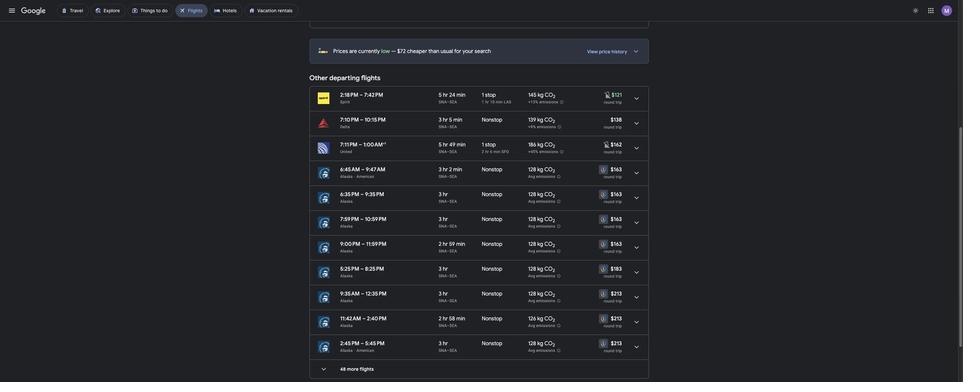 Task type: describe. For each thing, give the bounding box(es) containing it.
trip for 8:25 pm
[[616, 274, 622, 279]]

Arrival time: 2:40 PM. text field
[[367, 316, 387, 322]]

2 for 2:40 pm
[[553, 318, 555, 323]]

3 hr sna – sea for 12:35 pm
[[439, 291, 457, 303]]

round trip for 8:25 pm
[[604, 274, 622, 279]]

2:18 pm – 7:42 pm spirit
[[340, 92, 383, 104]]

stop for 5 hr 49 min
[[485, 142, 496, 148]]

2:45 pm
[[340, 340, 359, 347]]

– left 9:47 am
[[361, 166, 365, 173]]

view price history image
[[628, 43, 644, 59]]

round for 9:47 am
[[604, 175, 615, 179]]

kg for 12:35 pm
[[538, 291, 543, 297]]

9:47 am
[[366, 166, 385, 173]]

flight details. leaves john wayne airport at 6:45 am on saturday, december 16 and arrives at seattle-tacoma international airport at 9:47 am on saturday, december 16. image
[[629, 165, 645, 181]]

+
[[383, 141, 385, 146]]

Arrival time: 9:47 AM. text field
[[366, 166, 385, 173]]

nonstop flight. element for 11:59 pm
[[482, 241, 503, 249]]

total duration 3 hr. element for 12:35 pm
[[439, 291, 482, 298]]

3 inside 3 hr 2 min sna – sea
[[439, 166, 442, 173]]

nonstop flight. element for 8:25 pm
[[482, 266, 503, 273]]

round trip for 7:42 pm
[[604, 100, 622, 105]]

$121
[[612, 92, 622, 98]]

186 kg co 2
[[528, 142, 555, 149]]

10 sea from the top
[[450, 299, 457, 303]]

6
[[490, 150, 493, 154]]

3 hr 2 min sna – sea
[[439, 166, 462, 179]]

– up 58
[[447, 299, 450, 303]]

7 sna from the top
[[439, 224, 447, 229]]

– inside 2 hr 59 min sna – sea
[[447, 249, 450, 254]]

avg emissions for 8:25 pm
[[528, 274, 555, 279]]

history
[[612, 49, 627, 55]]

leaves john wayne airport at 7:10 pm on saturday, december 16 and arrives at seattle-tacoma international airport at 10:15 pm on saturday, december 16. element
[[340, 117, 386, 123]]

7 3 from the top
[[439, 340, 442, 347]]

hr for 9:47 am
[[443, 166, 448, 173]]

alaska for 11:42 am
[[340, 324, 353, 328]]

2:45 pm – 5:45 pm
[[340, 340, 385, 347]]

163 us dollars text field for 2 hr 59 min
[[611, 241, 622, 248]]

—
[[391, 48, 396, 55]]

layover (1 of 1) is a 1 hr 10 min layover at harry reid international airport in las vegas. element
[[482, 99, 525, 105]]

$163 for 11:59 pm
[[611, 241, 622, 248]]

2 hr 59 min sna – sea
[[439, 241, 465, 254]]

2 inside 3 hr 2 min sna – sea
[[449, 166, 452, 173]]

9:35 am – 12:35 pm alaska
[[340, 291, 387, 303]]

total duration 3 hr. element for 9:35 pm
[[439, 191, 482, 199]]

Arrival time: 12:35 PM. text field
[[366, 291, 387, 297]]

1 round trip from the top
[[604, 17, 622, 22]]

11:42 am – 2:40 pm alaska
[[340, 316, 387, 328]]

$162
[[611, 142, 622, 148]]

1 up layover (1 of 1) is a 1 hr 10 min layover at harry reid international airport in las vegas. element
[[482, 92, 484, 98]]

total duration 5 hr 49 min. element
[[439, 142, 482, 149]]

sea inside 2 hr 58 min sna – sea
[[450, 324, 457, 328]]

emissions for 10:15 pm
[[537, 125, 556, 129]]

this price for this flight doesn't include overhead bin access. if you need a carry-on bag, use the bags filter to update prices. image for $162
[[603, 141, 611, 149]]

round for 10:59 pm
[[604, 224, 615, 229]]

flight details. leaves john wayne airport at 5:25 pm on saturday, december 16 and arrives at seattle-tacoma international airport at 8:25 pm on saturday, december 16. image
[[629, 265, 645, 280]]

are
[[349, 48, 357, 55]]

trip for 10:59 pm
[[616, 224, 622, 229]]

Arrival time: 8:25 PM. text field
[[365, 266, 384, 272]]

trip inside '$138 round trip'
[[616, 125, 622, 130]]

1 sea from the top
[[450, 17, 457, 21]]

nonstop for 2:40 pm
[[482, 316, 503, 322]]

Departure time: 9:00 PM. text field
[[340, 241, 360, 248]]

Departure time: 2:18 PM. text field
[[340, 92, 358, 98]]

213 US dollars text field
[[611, 316, 622, 322]]

24
[[449, 92, 455, 98]]

5 total duration 3 hr. element from the top
[[439, 340, 482, 348]]

emissions for 1:00 am
[[539, 150, 559, 154]]

total duration 3 hr. element for 8:25 pm
[[439, 266, 482, 273]]

round trip for 5:45 pm
[[604, 349, 622, 353]]

than
[[429, 48, 439, 55]]

alaska for 7:59 pm
[[340, 224, 353, 229]]

7:10 pm
[[340, 117, 359, 123]]

3 for 12:35 pm
[[439, 291, 442, 297]]

1 $163 from the top
[[611, 166, 622, 173]]

– inside the 7:11 pm – 1:00 am + 1
[[359, 142, 362, 148]]

min for 2 hr 59 min
[[456, 241, 465, 248]]

3 hr sna – sea for 10:59 pm
[[439, 216, 457, 229]]

2 inside 1 stop 2 hr 6 min sfo
[[482, 150, 484, 154]]

co for 7:42 pm
[[545, 92, 553, 98]]

round trip for 10:59 pm
[[604, 224, 622, 229]]

9 nonstop flight. element from the top
[[482, 340, 503, 348]]

– inside 7:10 pm – 10:15 pm delta
[[360, 117, 363, 123]]

11:59 pm
[[366, 241, 386, 248]]

121 US dollars text field
[[612, 92, 622, 98]]

162 US dollars text field
[[611, 142, 622, 148]]

+45%
[[528, 150, 538, 154]]

hr for 12:35 pm
[[443, 291, 448, 297]]

1 stop 2 hr 6 min sfo
[[482, 142, 509, 154]]

change appearance image
[[908, 3, 924, 19]]

kg inside 186 kg co 2
[[538, 142, 543, 148]]

emissions inside avg emissions popup button
[[536, 17, 555, 21]]

1 stop 1 hr 10 min las
[[482, 92, 511, 104]]

2 for 12:35 pm
[[553, 293, 555, 298]]

12 sna from the top
[[439, 348, 447, 353]]

min for 5 hr 49 min
[[457, 142, 466, 148]]

9:00 pm – 11:59 pm alaska
[[340, 241, 386, 254]]

emissions for 12:35 pm
[[536, 299, 555, 303]]

avg emissions for 2:40 pm
[[528, 324, 555, 328]]

view price history
[[587, 49, 627, 55]]

round for 2:40 pm
[[604, 324, 615, 329]]

11:42 am
[[340, 316, 361, 322]]

trip for 7:42 pm
[[616, 100, 622, 105]]

emissions for 9:35 pm
[[536, 199, 555, 204]]

kg for 8:25 pm
[[538, 266, 543, 272]]

$163 for 10:59 pm
[[611, 216, 622, 223]]

avg for 8:25 pm
[[528, 274, 535, 279]]

48 more flights image
[[316, 361, 332, 377]]

+13% emissions
[[528, 100, 559, 104]]

1:00 am
[[363, 142, 383, 148]]

prices are currently low — $72 cheaper than usual for your search
[[333, 48, 491, 55]]

total duration 3 hr 5 min. element
[[439, 117, 482, 124]]

– inside 2 hr 58 min sna – sea
[[447, 324, 450, 328]]

7 128 from the top
[[528, 340, 536, 347]]

other
[[309, 74, 328, 82]]

emissions for 2:40 pm
[[536, 324, 555, 328]]

leaves john wayne airport at 6:45 am on saturday, december 16 and arrives at seattle-tacoma international airport at 9:47 am on saturday, december 16. element
[[340, 166, 385, 173]]

avg for 2:40 pm
[[528, 324, 535, 328]]

round for 1:00 am
[[604, 150, 615, 154]]

1 128 kg co 2 from the top
[[528, 166, 555, 174]]

128 for 10:59 pm
[[528, 216, 536, 223]]

10:15 pm
[[365, 117, 386, 123]]

2 avg from the top
[[528, 174, 535, 179]]

1 round from the top
[[604, 17, 615, 22]]

round for 9:35 pm
[[604, 200, 615, 204]]

main menu image
[[8, 7, 16, 15]]

– up the usual
[[447, 17, 450, 21]]

min inside 1 stop 1 hr 10 min las
[[496, 100, 503, 104]]

– down 2 hr 58 min sna – sea
[[447, 348, 450, 353]]

view
[[587, 49, 598, 55]]

58
[[449, 316, 455, 322]]

nonstop for 9:35 pm
[[482, 191, 503, 198]]

2 for 10:59 pm
[[553, 218, 555, 224]]

sna – sea
[[439, 17, 457, 21]]

1 sna from the top
[[439, 17, 447, 21]]

128 for 8:25 pm
[[528, 266, 536, 272]]

5:25 pm – 8:25 pm alaska
[[340, 266, 384, 278]]

price
[[599, 49, 611, 55]]

total duration 2 hr 59 min. element
[[439, 241, 482, 249]]

$183
[[611, 266, 622, 272]]

hr for 9:35 pm
[[443, 191, 448, 198]]

3 $213 from the top
[[611, 340, 622, 347]]

round for 8:25 pm
[[604, 274, 615, 279]]

total duration 3 hr 2 min. element
[[439, 166, 482, 174]]

alaska for 5:25 pm
[[340, 274, 353, 278]]

1 128 from the top
[[528, 166, 536, 173]]

$213 for 12:35 pm
[[611, 291, 622, 297]]

145
[[528, 92, 537, 98]]

layover (1 of 1) is a 2 hr 6 min layover at san francisco international airport in san francisco. element
[[482, 149, 525, 154]]

– inside 9:00 pm – 11:59 pm alaska
[[362, 241, 365, 248]]

– down 3 hr 2 min sna – sea
[[447, 199, 450, 204]]

– right the departure time: 2:45 pm. text box
[[361, 340, 364, 347]]

3 hr sna – sea for 9:35 pm
[[439, 191, 457, 204]]

Arrival time: 1:00 AM on  Sunday, December 17. text field
[[363, 141, 386, 148]]

138 US dollars text field
[[611, 117, 622, 123]]

8:25 pm
[[365, 266, 384, 272]]

1 alaska from the top
[[340, 17, 353, 21]]

Departure time: 7:59 PM. text field
[[340, 216, 359, 223]]

6:45 am
[[340, 166, 360, 173]]

min for 5 hr 24 min
[[457, 92, 466, 98]]

59
[[449, 241, 455, 248]]

delta
[[340, 125, 350, 129]]

5:25 pm
[[340, 266, 359, 272]]

7:11 pm – 1:00 am + 1
[[340, 141, 386, 148]]

avg for 10:59 pm
[[528, 224, 535, 229]]

nonstop flight. element for 10:59 pm
[[482, 216, 503, 224]]

round for 12:35 pm
[[604, 299, 615, 304]]

emissions for 5:45 pm
[[536, 348, 555, 353]]

– inside 5 hr 49 min sna – sea
[[447, 150, 450, 154]]

7:59 pm
[[340, 216, 359, 223]]

alaska for 6:35 pm
[[340, 199, 353, 204]]

49
[[449, 142, 456, 148]]

+13%
[[528, 100, 538, 104]]

Arrival time: 7:42 PM. text field
[[364, 92, 383, 98]]

1 left the 10
[[482, 100, 484, 104]]

Departure time: 5:25 PM. text field
[[340, 266, 359, 272]]

Arrival time: 10:15 PM. text field
[[365, 117, 386, 123]]

sna inside "5 hr 24 min sna – sea"
[[439, 100, 447, 104]]

hr for 2:40 pm
[[443, 316, 448, 322]]

cheaper
[[407, 48, 427, 55]]

1 trip from the top
[[616, 17, 622, 22]]

+9% emissions
[[528, 125, 556, 129]]

Departure time: 6:35 PM. text field
[[340, 191, 359, 198]]

10 sna from the top
[[439, 299, 447, 303]]

emissions for 10:59 pm
[[536, 224, 555, 229]]

1 inside the 7:11 pm – 1:00 am + 1
[[385, 141, 386, 146]]

sfo
[[502, 150, 509, 154]]

nonstop for 10:59 pm
[[482, 216, 503, 223]]

emissions for 9:47 am
[[536, 174, 555, 179]]

avg emissions for 11:59 pm
[[528, 249, 555, 254]]

7:10 pm – 10:15 pm delta
[[340, 117, 386, 129]]

trip for 9:47 am
[[616, 175, 622, 179]]

flight details. leaves john wayne airport at 9:35 am on saturday, december 16 and arrives at seattle-tacoma international airport at 12:35 pm on saturday, december 16. image
[[629, 289, 645, 305]]

9 alaska from the top
[[340, 348, 353, 353]]

round trip for 11:59 pm
[[604, 249, 622, 254]]

total duration 5 hr 24 min. element
[[439, 92, 482, 99]]

flight details. leaves john wayne airport at 7:11 pm on saturday, december 16 and arrives at seattle-tacoma international airport at 1:00 am on sunday, december 17. image
[[629, 140, 645, 156]]

$138
[[611, 117, 622, 123]]

2 avg emissions from the top
[[528, 174, 555, 179]]

6:35 pm
[[340, 191, 359, 198]]

5 hr 49 min sna – sea
[[439, 142, 466, 154]]

prices
[[333, 48, 348, 55]]

2:18 pm
[[340, 92, 358, 98]]

american for 9:47 am
[[357, 174, 374, 179]]

your
[[463, 48, 474, 55]]

co for 9:35 pm
[[545, 191, 553, 198]]

trip for 9:35 pm
[[616, 200, 622, 204]]

avg emissions button
[[526, 9, 561, 23]]

nonstop flight. element for 2:40 pm
[[482, 316, 503, 323]]

stop for 5 hr 24 min
[[485, 92, 496, 98]]

usual
[[441, 48, 453, 55]]

hr for 8:25 pm
[[443, 266, 448, 272]]

128 kg co 2 for 8:25 pm
[[528, 266, 555, 274]]

– inside 5:25 pm – 8:25 pm alaska
[[361, 266, 364, 272]]

3 for 8:25 pm
[[439, 266, 442, 272]]

spirit
[[340, 100, 350, 104]]

Arrival time: 11:59 PM. text field
[[366, 241, 386, 248]]

9 avg emissions from the top
[[528, 348, 555, 353]]

more
[[347, 366, 359, 372]]

9 avg from the top
[[528, 348, 535, 353]]

kg for 2:40 pm
[[538, 316, 543, 322]]



Task type: vqa. For each thing, say whether or not it's contained in the screenshot.
fourth round trip from the top
yes



Task type: locate. For each thing, give the bounding box(es) containing it.
co inside 126 kg co 2
[[545, 316, 553, 322]]

alaska down 6:45 am text box
[[340, 174, 353, 179]]

2 vertical spatial 163 us dollars text field
[[611, 241, 622, 248]]

min inside 3 hr 5 min sna – sea
[[454, 117, 462, 123]]

2 for 7:42 pm
[[553, 94, 556, 100]]

1 vertical spatial $213
[[611, 316, 622, 322]]

avg
[[528, 17, 535, 21], [528, 174, 535, 179], [528, 199, 535, 204], [528, 224, 535, 229], [528, 249, 535, 254], [528, 274, 535, 279], [528, 299, 535, 303], [528, 324, 535, 328], [528, 348, 535, 353]]

$163
[[611, 166, 622, 173], [611, 191, 622, 198], [611, 216, 622, 223], [611, 241, 622, 248]]

7 alaska from the top
[[340, 299, 353, 303]]

hr left the 6 on the right top
[[485, 150, 489, 154]]

3 for 9:35 pm
[[439, 191, 442, 198]]

min inside 3 hr 2 min sna – sea
[[453, 166, 462, 173]]

hr down 2 hr 59 min sna – sea
[[443, 266, 448, 272]]

american for 5:45 pm
[[357, 348, 374, 353]]

6 alaska from the top
[[340, 274, 353, 278]]

4 trip from the top
[[616, 150, 622, 154]]

round trip up $183
[[604, 249, 622, 254]]

2 for 8:25 pm
[[553, 268, 555, 274]]

163 us dollars text field left flight details. leaves john wayne airport at 6:35 pm on saturday, december 16 and arrives at seattle-tacoma international airport at 9:35 pm on saturday, december 16. icon
[[611, 191, 622, 198]]

hr for 7:42 pm
[[443, 92, 448, 98]]

3 hr 5 min sna – sea
[[439, 117, 462, 129]]

min inside 2 hr 58 min sna – sea
[[456, 316, 465, 322]]

hr left 59 at left bottom
[[443, 241, 448, 248]]

sea inside "5 hr 24 min sna – sea"
[[450, 100, 457, 104]]

8 avg from the top
[[528, 324, 535, 328]]

round
[[604, 17, 615, 22], [604, 100, 615, 105], [604, 125, 615, 130], [604, 150, 615, 154], [604, 175, 615, 179], [604, 200, 615, 204], [604, 224, 615, 229], [604, 249, 615, 254], [604, 274, 615, 279], [604, 299, 615, 304], [604, 324, 615, 329], [604, 349, 615, 353]]

trip for 12:35 pm
[[616, 299, 622, 304]]

0 vertical spatial $213
[[611, 291, 622, 297]]

sea down the 24
[[450, 100, 457, 104]]

0 vertical spatial 163 us dollars text field
[[611, 166, 622, 173]]

1 inside 1 stop 2 hr 6 min sfo
[[482, 142, 484, 148]]

kg inside 126 kg co 2
[[538, 316, 543, 322]]

stop up the 10
[[485, 92, 496, 98]]

sea inside 3 hr 2 min sna – sea
[[450, 174, 457, 179]]

7:59 pm – 10:59 pm alaska
[[340, 216, 387, 229]]

hr left the 24
[[443, 92, 448, 98]]

kg inside the 145 kg co 2
[[538, 92, 544, 98]]

sea
[[450, 17, 457, 21], [450, 100, 457, 104], [450, 125, 457, 129], [450, 150, 457, 154], [450, 174, 457, 179], [450, 199, 457, 204], [450, 224, 457, 229], [450, 249, 457, 254], [450, 274, 457, 278], [450, 299, 457, 303], [450, 324, 457, 328], [450, 348, 457, 353]]

total duration 3 hr. element down 2 hr 58 min sna – sea
[[439, 340, 482, 348]]

Arrival time: 5:45 PM. text field
[[365, 340, 385, 347]]

min inside "5 hr 24 min sna – sea"
[[457, 92, 466, 98]]

3 3 hr sna – sea from the top
[[439, 266, 457, 278]]

flight details. leaves john wayne airport at 7:45 am on saturday, december 16 and arrives at seattle-tacoma international airport at 10:45 am on saturday, december 16. image
[[629, 7, 645, 23]]

emissions for 7:42 pm
[[539, 100, 559, 104]]

hr inside 3 hr 2 min sna – sea
[[443, 166, 448, 173]]

round trip for 2:40 pm
[[604, 324, 622, 329]]

nonstop for 11:59 pm
[[482, 241, 503, 248]]

3 round from the top
[[604, 125, 615, 130]]

Arrival time: 9:35 PM. text field
[[365, 191, 384, 198]]

3 hr sna – sea up 58
[[439, 291, 457, 303]]

flight details. leaves john wayne airport at 6:35 pm on saturday, december 16 and arrives at seattle-tacoma international airport at 9:35 pm on saturday, december 16. image
[[629, 190, 645, 206]]

hr inside 1 stop 2 hr 6 min sfo
[[485, 150, 489, 154]]

2 trip from the top
[[616, 100, 622, 105]]

sna inside 5 hr 49 min sna – sea
[[439, 150, 447, 154]]

0 vertical spatial 5
[[439, 92, 442, 98]]

– inside "5 hr 24 min sna – sea"
[[447, 100, 450, 104]]

avg for 9:35 pm
[[528, 199, 535, 204]]

hr inside 1 stop 1 hr 10 min las
[[485, 100, 489, 104]]

round for 5:45 pm
[[604, 349, 615, 353]]

sna down total duration 3 hr 5 min. element
[[439, 125, 447, 129]]

hr for 1:00 am
[[443, 142, 448, 148]]

2 inside 2 hr 58 min sna – sea
[[439, 316, 442, 322]]

– down 58
[[447, 324, 450, 328]]

– right 6:35 pm
[[361, 191, 364, 198]]

– inside 3 hr 2 min sna – sea
[[447, 174, 450, 179]]

3 for 10:59 pm
[[439, 216, 442, 223]]

6 sna from the top
[[439, 199, 447, 204]]

2 inside 186 kg co 2
[[553, 144, 555, 149]]

1 nonstop flight. element from the top
[[482, 117, 503, 124]]

sea up 59 at left bottom
[[450, 224, 457, 229]]

1 stop flight. element up the 6 on the right top
[[482, 142, 496, 149]]

– down total duration 3 hr 5 min. element
[[447, 125, 450, 129]]

emissions for 11:59 pm
[[536, 249, 555, 254]]

min inside 1 stop 2 hr 6 min sfo
[[494, 150, 501, 154]]

186
[[528, 142, 536, 148]]

4 round from the top
[[604, 150, 615, 154]]

1 vertical spatial this price for this flight doesn't include overhead bin access. if you need a carry-on bag, use the bags filter to update prices. image
[[603, 141, 611, 149]]

hr for 10:59 pm
[[443, 216, 448, 223]]

1 vertical spatial flights
[[360, 366, 374, 372]]

2 total duration 3 hr. element from the top
[[439, 216, 482, 224]]

0 vertical spatial this price for this flight doesn't include overhead bin access. if you need a carry-on bag, use the bags filter to update prices. image
[[604, 91, 612, 99]]

avg emissions for 10:59 pm
[[528, 224, 555, 229]]

– inside 3 hr 5 min sna – sea
[[447, 125, 450, 129]]

round down $183
[[604, 274, 615, 279]]

hr left the 10
[[485, 100, 489, 104]]

4 sea from the top
[[450, 150, 457, 154]]

5 left the 24
[[439, 92, 442, 98]]

min for 3 hr 2 min
[[453, 166, 462, 173]]

round trip down 162 us dollars text field
[[604, 150, 622, 154]]

nonstop flight. element for 9:35 pm
[[482, 191, 503, 199]]

7:42 pm
[[364, 92, 383, 98]]

0 vertical spatial 213 us dollars text field
[[611, 291, 622, 297]]

7 128 kg co 2 from the top
[[528, 340, 555, 348]]

stop inside 1 stop 1 hr 10 min las
[[485, 92, 496, 98]]

2 nonstop flight. element from the top
[[482, 166, 503, 174]]

hr inside 2 hr 59 min sna – sea
[[443, 241, 448, 248]]

low
[[381, 48, 390, 55]]

flights for other departing flights
[[361, 74, 381, 82]]

139 kg co 2
[[528, 117, 555, 124]]

flights right more
[[360, 366, 374, 372]]

1 vertical spatial 163 us dollars text field
[[611, 191, 622, 198]]

round for 11:59 pm
[[604, 249, 615, 254]]

nonstop flight. element
[[482, 117, 503, 124], [482, 166, 503, 174], [482, 191, 503, 199], [482, 216, 503, 224], [482, 241, 503, 249], [482, 266, 503, 273], [482, 291, 503, 298], [482, 316, 503, 323], [482, 340, 503, 348]]

alaska inside 9:35 am – 12:35 pm alaska
[[340, 299, 353, 303]]

– right 2:18 pm
[[360, 92, 363, 98]]

–
[[447, 17, 450, 21], [360, 92, 363, 98], [447, 100, 450, 104], [360, 117, 363, 123], [447, 125, 450, 129], [359, 142, 362, 148], [447, 150, 450, 154], [361, 166, 365, 173], [447, 174, 450, 179], [361, 191, 364, 198], [447, 199, 450, 204], [360, 216, 364, 223], [447, 224, 450, 229], [362, 241, 365, 248], [447, 249, 450, 254], [361, 266, 364, 272], [447, 274, 450, 278], [361, 291, 364, 297], [447, 299, 450, 303], [362, 316, 366, 322], [447, 324, 450, 328], [361, 340, 364, 347], [447, 348, 450, 353]]

for
[[454, 48, 461, 55]]

total duration 3 hr. element up total duration 2 hr 59 min. 'element' on the bottom of the page
[[439, 216, 482, 224]]

las
[[504, 100, 511, 104]]

nonstop for 8:25 pm
[[482, 266, 503, 272]]

alaska down 6:35 pm
[[340, 199, 353, 204]]

co
[[545, 92, 553, 98], [545, 117, 553, 123], [545, 142, 553, 148], [545, 166, 553, 173], [545, 191, 553, 198], [545, 216, 553, 223], [545, 241, 553, 248], [545, 266, 553, 272], [545, 291, 553, 297], [545, 316, 553, 322], [545, 340, 553, 347]]

10:59 pm
[[365, 216, 387, 223]]

hr down 2 hr 58 min sna – sea
[[443, 340, 448, 347]]

163 us dollars text field left flight details. leaves john wayne airport at 6:45 am on saturday, december 16 and arrives at seattle-tacoma international airport at 9:47 am on saturday, december 16. icon
[[611, 166, 622, 173]]

1 3 from the top
[[439, 117, 442, 123]]

6 128 from the top
[[528, 291, 536, 297]]

2 sna from the top
[[439, 100, 447, 104]]

9:35 pm
[[365, 191, 384, 198]]

co inside the 145 kg co 2
[[545, 92, 553, 98]]

round inside '$138 round trip'
[[604, 125, 615, 130]]

min right 59 at left bottom
[[456, 241, 465, 248]]

5 nonstop flight. element from the top
[[482, 241, 503, 249]]

hr up 2 hr 59 min sna – sea
[[443, 216, 448, 223]]

5 3 from the top
[[439, 266, 442, 272]]

1 avg emissions from the top
[[528, 17, 555, 21]]

5 128 kg co 2 from the top
[[528, 266, 555, 274]]

$213
[[611, 291, 622, 297], [611, 316, 622, 322], [611, 340, 622, 347]]

flight details. leaves john wayne airport at 2:18 pm on saturday, december 16 and arrives at seattle-tacoma international airport at 7:42 pm on saturday, december 16. image
[[629, 90, 645, 106]]

round down 138 us dollars text field on the top
[[604, 125, 615, 130]]

flights
[[361, 74, 381, 82], [360, 366, 374, 372]]

flight details. leaves john wayne airport at 7:59 pm on saturday, december 16 and arrives at seattle-tacoma international airport at 10:59 pm on saturday, december 16. image
[[629, 215, 645, 231]]

3 hr sna – sea down 2 hr 58 min sna – sea
[[439, 340, 457, 353]]

sna inside 2 hr 59 min sna – sea
[[439, 249, 447, 254]]

leaves john wayne airport at 6:35 pm on saturday, december 16 and arrives at seattle-tacoma international airport at 9:35 pm on saturday, december 16. element
[[340, 191, 384, 198]]

hr down "5 hr 24 min sna – sea"
[[443, 117, 448, 123]]

128 kg co 2 for 12:35 pm
[[528, 291, 555, 298]]

leaves john wayne airport at 11:42 am on saturday, december 16 and arrives at seattle-tacoma international airport at 2:40 pm on saturday, december 16. element
[[340, 316, 387, 322]]

2 inside 2 hr 59 min sna – sea
[[439, 241, 442, 248]]

min for 2 hr 58 min
[[456, 316, 465, 322]]

leaves john wayne airport at 9:00 pm on saturday, december 16 and arrives at seattle-tacoma international airport at 11:59 pm on saturday, december 16. element
[[340, 241, 386, 248]]

round trip for 1:00 am
[[604, 150, 622, 154]]

12 trip from the top
[[616, 349, 622, 353]]

3 up 2 hr 58 min sna – sea
[[439, 291, 442, 297]]

leaves john wayne airport at 9:35 am on saturday, december 16 and arrives at seattle-tacoma international airport at 12:35 pm on saturday, december 16. element
[[340, 291, 387, 297]]

sna inside 2 hr 58 min sna – sea
[[439, 324, 447, 328]]

139
[[528, 117, 536, 123]]

min right 58
[[456, 316, 465, 322]]

9 round trip from the top
[[604, 299, 622, 304]]

2 for 9:35 pm
[[553, 193, 555, 199]]

Departure time: 2:45 PM. text field
[[340, 340, 359, 347]]

sea down total duration 3 hr 5 min. element
[[450, 125, 457, 129]]

stop
[[485, 92, 496, 98], [485, 142, 496, 148]]

126 kg co 2
[[528, 316, 555, 323]]

7 avg from the top
[[528, 299, 535, 303]]

1 vertical spatial 1 stop flight. element
[[482, 142, 496, 149]]

126
[[528, 316, 536, 322]]

2 for 1:00 am
[[553, 144, 555, 149]]

6 round from the top
[[604, 200, 615, 204]]

nonstop for 10:15 pm
[[482, 117, 503, 123]]

2 nonstop from the top
[[482, 166, 503, 173]]

– down 2 hr 59 min sna – sea
[[447, 274, 450, 278]]

1 american from the top
[[357, 174, 374, 179]]

nonstop
[[482, 117, 503, 123], [482, 166, 503, 173], [482, 191, 503, 198], [482, 216, 503, 223], [482, 241, 503, 248], [482, 266, 503, 272], [482, 291, 503, 297], [482, 316, 503, 322], [482, 340, 503, 347]]

0 vertical spatial american
[[357, 174, 374, 179]]

this price for this flight doesn't include overhead bin access. if you need a carry-on bag, use the bags filter to update prices. image
[[604, 91, 612, 99], [603, 141, 611, 149]]

hr inside 3 hr 5 min sna – sea
[[443, 117, 448, 123]]

flight details. leaves john wayne airport at 11:42 am on saturday, december 16 and arrives at seattle-tacoma international airport at 2:40 pm on saturday, december 16. image
[[629, 314, 645, 330]]

9:35 am
[[340, 291, 360, 297]]

48 more flights
[[340, 366, 374, 372]]

departing
[[329, 74, 360, 82]]

– up 59 at left bottom
[[447, 224, 450, 229]]

avg emissions
[[528, 17, 555, 21], [528, 174, 555, 179], [528, 199, 555, 204], [528, 224, 555, 229], [528, 249, 555, 254], [528, 274, 555, 279], [528, 299, 555, 303], [528, 324, 555, 328], [528, 348, 555, 353]]

5 128 from the top
[[528, 266, 536, 272]]

5 inside 3 hr 5 min sna – sea
[[449, 117, 452, 123]]

10 trip from the top
[[616, 299, 622, 304]]

2
[[553, 94, 556, 100], [553, 119, 555, 124], [553, 144, 555, 149], [482, 150, 484, 154], [449, 166, 452, 173], [553, 168, 555, 174], [553, 193, 555, 199], [553, 218, 555, 224], [439, 241, 442, 248], [553, 243, 555, 249], [553, 268, 555, 274], [553, 293, 555, 298], [439, 316, 442, 322], [553, 318, 555, 323], [553, 342, 555, 348]]

sna inside 3 hr 2 min sna – sea
[[439, 174, 447, 179]]

trip for 11:59 pm
[[616, 249, 622, 254]]

– right 7:59 pm at the left of page
[[360, 216, 364, 223]]

12 round from the top
[[604, 349, 615, 353]]

alaska down the departure time: 2:45 pm. text box
[[340, 348, 353, 353]]

1 $213 from the top
[[611, 291, 622, 297]]

2 $213 from the top
[[611, 316, 622, 322]]

emissions for 8:25 pm
[[536, 274, 555, 279]]

avg emissions for 9:35 pm
[[528, 199, 555, 204]]

sea down 59 at left bottom
[[450, 249, 457, 254]]

2 round from the top
[[604, 100, 615, 105]]

– down the 24
[[447, 100, 450, 104]]

7:11 pm
[[340, 142, 358, 148]]

avg emissions inside popup button
[[528, 17, 555, 21]]

4 128 kg co 2 from the top
[[528, 241, 555, 249]]

min down 5 hr 49 min sna – sea
[[453, 166, 462, 173]]

$163 left flight details. leaves john wayne airport at 9:00 pm on saturday, december 16 and arrives at seattle-tacoma international airport at 11:59 pm on saturday, december 16. image
[[611, 241, 622, 248]]

3 hr sna – sea down 3 hr 2 min sna – sea
[[439, 191, 457, 204]]

alaska inside 5:25 pm – 8:25 pm alaska
[[340, 274, 353, 278]]

kg for 7:42 pm
[[538, 92, 544, 98]]

6 round trip from the top
[[604, 224, 622, 229]]

9 trip from the top
[[616, 274, 622, 279]]

5 hr 24 min sna – sea
[[439, 92, 466, 104]]

nonstop for 12:35 pm
[[482, 291, 503, 297]]

5 inside 5 hr 49 min sna – sea
[[439, 142, 442, 148]]

sea up for
[[450, 17, 457, 21]]

48
[[340, 366, 346, 372]]

6 sea from the top
[[450, 199, 457, 204]]

flights for 48 more flights
[[360, 366, 374, 372]]

$163 left flight details. leaves john wayne airport at 6:45 am on saturday, december 16 and arrives at seattle-tacoma international airport at 9:47 am on saturday, december 16. icon
[[611, 166, 622, 173]]

round trip down $183
[[604, 274, 622, 279]]

213 US dollars text field
[[611, 291, 622, 297], [611, 340, 622, 347]]

trip
[[616, 17, 622, 22], [616, 100, 622, 105], [616, 125, 622, 130], [616, 150, 622, 154], [616, 175, 622, 179], [616, 200, 622, 204], [616, 224, 622, 229], [616, 249, 622, 254], [616, 274, 622, 279], [616, 299, 622, 304], [616, 324, 622, 329], [616, 349, 622, 353]]

round up $213 text box
[[604, 299, 615, 304]]

sea inside 5 hr 49 min sna – sea
[[450, 150, 457, 154]]

trip up 163 us dollars text field
[[616, 200, 622, 204]]

8 sna from the top
[[439, 249, 447, 254]]

1 stop flight. element
[[482, 92, 496, 99], [482, 142, 496, 149]]

other departing flights
[[309, 74, 381, 82]]

5 alaska from the top
[[340, 249, 353, 254]]

1 3 hr sna – sea from the top
[[439, 191, 457, 204]]

2 $163 from the top
[[611, 191, 622, 198]]

6 3 from the top
[[439, 291, 442, 297]]

1 stop from the top
[[485, 92, 496, 98]]

sea inside 3 hr 5 min sna – sea
[[450, 125, 457, 129]]

– inside 7:59 pm – 10:59 pm alaska
[[360, 216, 364, 223]]

8 nonstop flight. element from the top
[[482, 316, 503, 323]]

round up $183
[[604, 249, 615, 254]]

128 for 12:35 pm
[[528, 291, 536, 297]]

2 inside 126 kg co 2
[[553, 318, 555, 323]]

1 nonstop from the top
[[482, 117, 503, 123]]

$138 round trip
[[604, 117, 622, 130]]

trip up $183
[[616, 249, 622, 254]]

flight details. leaves john wayne airport at 2:45 pm on saturday, december 16 and arrives at seattle-tacoma international airport at 5:45 pm on saturday, december 16. image
[[629, 339, 645, 355]]

round left flight details. leaves john wayne airport at 2:45 pm on saturday, december 16 and arrives at seattle-tacoma international airport at 5:45 pm on saturday, december 16. icon
[[604, 349, 615, 353]]

4 sna from the top
[[439, 150, 447, 154]]

trip left flight details. leaves john wayne airport at 2:45 pm on saturday, december 16 and arrives at seattle-tacoma international airport at 5:45 pm on saturday, december 16. icon
[[616, 349, 622, 353]]

7 avg emissions from the top
[[528, 299, 555, 303]]

5
[[439, 92, 442, 98], [449, 117, 452, 123], [439, 142, 442, 148]]

213 us dollars text field left flight details. leaves john wayne airport at 9:35 am on saturday, december 16 and arrives at seattle-tacoma international airport at 12:35 pm on saturday, december 16. icon
[[611, 291, 622, 297]]

163 US dollars text field
[[611, 166, 622, 173], [611, 191, 622, 198], [611, 241, 622, 248]]

$213 left flight details. leaves john wayne airport at 2:45 pm on saturday, december 16 and arrives at seattle-tacoma international airport at 5:45 pm on saturday, december 16. icon
[[611, 340, 622, 347]]

sea down 'total duration 3 hr 2 min.' element
[[450, 174, 457, 179]]

round left flight details. leaves john wayne airport at 6:45 am on saturday, december 16 and arrives at seattle-tacoma international airport at 9:47 am on saturday, december 16. icon
[[604, 175, 615, 179]]

163 us dollars text field for 3 hr 2 min
[[611, 166, 622, 173]]

$163 left flight details. leaves john wayne airport at 6:35 pm on saturday, december 16 and arrives at seattle-tacoma international airport at 9:35 pm on saturday, december 16. icon
[[611, 191, 622, 198]]

min
[[457, 92, 466, 98], [496, 100, 503, 104], [454, 117, 462, 123], [457, 142, 466, 148], [494, 150, 501, 154], [453, 166, 462, 173], [456, 241, 465, 248], [456, 316, 465, 322]]

6:45 am – 9:47 am
[[340, 166, 385, 173]]

round trip left flight details. leaves john wayne airport at 6:45 am on saturday, december 16 and arrives at seattle-tacoma international airport at 9:47 am on saturday, december 16. icon
[[604, 175, 622, 179]]

leaves john wayne airport at 2:18 pm on saturday, december 16 and arrives at seattle-tacoma international airport at 7:42 pm on saturday, december 16. element
[[340, 92, 383, 98]]

2 round trip from the top
[[604, 100, 622, 105]]

currently
[[358, 48, 380, 55]]

– inside 6:35 pm – 9:35 pm alaska
[[361, 191, 364, 198]]

3 163 us dollars text field from the top
[[611, 241, 622, 248]]

trip left flight details. leaves john wayne airport at 6:45 am on saturday, december 16 and arrives at seattle-tacoma international airport at 9:47 am on saturday, december 16. icon
[[616, 175, 622, 179]]

round trip down 163 us dollars text field
[[604, 224, 622, 229]]

min right the 6 on the right top
[[494, 150, 501, 154]]

trip down $213 text box
[[616, 324, 622, 329]]

2 inside the 145 kg co 2
[[553, 94, 556, 100]]

3 3 from the top
[[439, 191, 442, 198]]

flight details. leaves john wayne airport at 7:10 pm on saturday, december 16 and arrives at seattle-tacoma international airport at 10:15 pm on saturday, december 16. image
[[629, 115, 645, 131]]

6:35 pm – 9:35 pm alaska
[[340, 191, 384, 204]]

9 round from the top
[[604, 274, 615, 279]]

163 US dollars text field
[[611, 216, 622, 223]]

kg
[[538, 92, 544, 98], [538, 117, 543, 123], [538, 142, 543, 148], [538, 166, 543, 173], [538, 191, 543, 198], [538, 216, 543, 223], [538, 241, 543, 248], [538, 266, 543, 272], [538, 291, 543, 297], [538, 316, 543, 322], [538, 340, 543, 347]]

3 round trip from the top
[[604, 150, 622, 154]]

leaves john wayne airport at 7:11 pm on saturday, december 16 and arrives at seattle-tacoma international airport at 1:00 am on sunday, december 17. element
[[340, 141, 386, 148]]

flights up 7:42 pm
[[361, 74, 381, 82]]

8 nonstop from the top
[[482, 316, 503, 322]]

9:00 pm
[[340, 241, 360, 248]]

6 trip from the top
[[616, 200, 622, 204]]

trip down 162 us dollars text field
[[616, 150, 622, 154]]

3 hr sna – sea
[[439, 191, 457, 204], [439, 216, 457, 229], [439, 266, 457, 278], [439, 291, 457, 303], [439, 340, 457, 353]]

2 1 stop flight. element from the top
[[482, 142, 496, 149]]

1 stop flight. element up the 10
[[482, 92, 496, 99]]

3 down 2 hr 58 min sna – sea
[[439, 340, 442, 347]]

2 vertical spatial 5
[[439, 142, 442, 148]]

round for 7:42 pm
[[604, 100, 615, 105]]

kg for 9:35 pm
[[538, 191, 543, 198]]

total duration 2 hr 58 min. element
[[439, 316, 482, 323]]

total duration 3 hr. element for 10:59 pm
[[439, 216, 482, 224]]

hr up 2 hr 58 min sna – sea
[[443, 291, 448, 297]]

$213 for 2:40 pm
[[611, 316, 622, 322]]

round left flight details. leaves john wayne airport at 7:45 am on saturday, december 16 and arrives at seattle-tacoma international airport at 10:45 am on saturday, december 16. image
[[604, 17, 615, 22]]

sea down 3 hr 2 min sna – sea
[[450, 199, 457, 204]]

Departure time: 9:35 AM. text field
[[340, 291, 360, 297]]

hr for 11:59 pm
[[443, 241, 448, 248]]

128 kg co 2 for 11:59 pm
[[528, 241, 555, 249]]

alaska for 9:00 pm
[[340, 249, 353, 254]]

hr inside 5 hr 49 min sna – sea
[[443, 142, 448, 148]]

round trip for 9:35 pm
[[604, 200, 622, 204]]

nonstop flight. element for 12:35 pm
[[482, 291, 503, 298]]

3 down 2 hr 59 min sna – sea
[[439, 266, 442, 272]]

4 avg emissions from the top
[[528, 224, 555, 229]]

avg for 12:35 pm
[[528, 299, 535, 303]]

Departure time: 7:11 PM. text field
[[340, 142, 358, 148]]

8 alaska from the top
[[340, 324, 353, 328]]

avg emissions for 12:35 pm
[[528, 299, 555, 303]]

round trip down "$121"
[[604, 100, 622, 105]]

3 inside 3 hr 5 min sna – sea
[[439, 117, 442, 123]]

total duration 3 hr. element
[[439, 191, 482, 199], [439, 216, 482, 224], [439, 266, 482, 273], [439, 291, 482, 298], [439, 340, 482, 348]]

Arrival time: 10:59 PM. text field
[[365, 216, 387, 223]]

avg for 11:59 pm
[[528, 249, 535, 254]]

4 3 hr sna – sea from the top
[[439, 291, 457, 303]]

alaska inside 7:59 pm – 10:59 pm alaska
[[340, 224, 353, 229]]

total duration 3 hr. element up total duration 2 hr 58 min. element
[[439, 291, 482, 298]]

sea down 2 hr 59 min sna – sea
[[450, 274, 457, 278]]

stop inside 1 stop 2 hr 6 min sfo
[[485, 142, 496, 148]]

3 nonstop from the top
[[482, 191, 503, 198]]

american down 2:45 pm – 5:45 pm
[[357, 348, 374, 353]]

sea down 2 hr 58 min sna – sea
[[450, 348, 457, 353]]

128 kg co 2 for 9:35 pm
[[528, 191, 555, 199]]

6 avg from the top
[[528, 274, 535, 279]]

min inside 2 hr 59 min sna – sea
[[456, 241, 465, 248]]

1 vertical spatial 213 us dollars text field
[[611, 340, 622, 347]]

0 vertical spatial stop
[[485, 92, 496, 98]]

american down leaves john wayne airport at 6:45 am on saturday, december 16 and arrives at seattle-tacoma international airport at 9:47 am on saturday, december 16. element
[[357, 174, 374, 179]]

alaska down 7:59 pm at the left of page
[[340, 224, 353, 229]]

leaves john wayne airport at 2:45 pm on saturday, december 16 and arrives at seattle-tacoma international airport at 5:45 pm on saturday, december 16. element
[[340, 340, 385, 347]]

3 sna from the top
[[439, 125, 447, 129]]

4 3 from the top
[[439, 216, 442, 223]]

co for 2:40 pm
[[545, 316, 553, 322]]

2 for 10:15 pm
[[553, 119, 555, 124]]

alaska for 9:35 am
[[340, 299, 353, 303]]

trip for 5:45 pm
[[616, 349, 622, 353]]

128 for 11:59 pm
[[528, 241, 536, 248]]

183 US dollars text field
[[611, 266, 622, 272]]

4 round trip from the top
[[604, 175, 622, 179]]

9 sea from the top
[[450, 274, 457, 278]]

3 128 kg co 2 from the top
[[528, 216, 555, 224]]

128
[[528, 166, 536, 173], [528, 191, 536, 198], [528, 216, 536, 223], [528, 241, 536, 248], [528, 266, 536, 272], [528, 291, 536, 297], [528, 340, 536, 347]]

0 vertical spatial flights
[[361, 74, 381, 82]]

sna
[[439, 17, 447, 21], [439, 100, 447, 104], [439, 125, 447, 129], [439, 150, 447, 154], [439, 174, 447, 179], [439, 199, 447, 204], [439, 224, 447, 229], [439, 249, 447, 254], [439, 274, 447, 278], [439, 299, 447, 303], [439, 324, 447, 328], [439, 348, 447, 353]]

hr inside "5 hr 24 min sna – sea"
[[443, 92, 448, 98]]

1 vertical spatial american
[[357, 348, 374, 353]]

sea inside 2 hr 59 min sna – sea
[[450, 249, 457, 254]]

sna up 2 hr 58 min sna – sea
[[439, 299, 447, 303]]

alaska up prices
[[340, 17, 353, 21]]

7 sea from the top
[[450, 224, 457, 229]]

hr left "49" in the left of the page
[[443, 142, 448, 148]]

2 163 us dollars text field from the top
[[611, 191, 622, 198]]

min inside 5 hr 49 min sna – sea
[[457, 142, 466, 148]]

Departure time: 6:45 AM. text field
[[340, 166, 360, 173]]

alaska inside 6:35 pm – 9:35 pm alaska
[[340, 199, 353, 204]]

11 round trip from the top
[[604, 349, 622, 353]]

2 213 us dollars text field from the top
[[611, 340, 622, 347]]

co inside 186 kg co 2
[[545, 142, 553, 148]]

4 avg from the top
[[528, 224, 535, 229]]

min for 3 hr 5 min
[[454, 117, 462, 123]]

stop up the 6 on the right top
[[485, 142, 496, 148]]

united
[[340, 150, 352, 154]]

$213 left flight details. leaves john wayne airport at 9:35 am on saturday, december 16 and arrives at seattle-tacoma international airport at 12:35 pm on saturday, december 16. icon
[[611, 291, 622, 297]]

2 inside 139 kg co 2
[[553, 119, 555, 124]]

trip down 163 us dollars text field
[[616, 224, 622, 229]]

alaska inside 11:42 am – 2:40 pm alaska
[[340, 324, 353, 328]]

sna down 2 hr 59 min sna – sea
[[439, 274, 447, 278]]

+9%
[[528, 125, 536, 129]]

+45% emissions
[[528, 150, 559, 154]]

12:35 pm
[[366, 291, 387, 297]]

– left 2:40 pm text field
[[362, 316, 366, 322]]

3 sea from the top
[[450, 125, 457, 129]]

5 inside "5 hr 24 min sna – sea"
[[439, 92, 442, 98]]

co for 12:35 pm
[[545, 291, 553, 297]]

3 hr sna – sea down 2 hr 59 min sna – sea
[[439, 266, 457, 278]]

search
[[475, 48, 491, 55]]

flight details. leaves john wayne airport at 9:00 pm on saturday, december 16 and arrives at seattle-tacoma international airport at 11:59 pm on saturday, december 16. image
[[629, 240, 645, 256]]

alaska
[[340, 17, 353, 21], [340, 174, 353, 179], [340, 199, 353, 204], [340, 224, 353, 229], [340, 249, 353, 254], [340, 274, 353, 278], [340, 299, 353, 303], [340, 324, 353, 328], [340, 348, 353, 353]]

145 kg co 2
[[528, 92, 556, 100]]

5 nonstop from the top
[[482, 241, 503, 248]]

hr inside 2 hr 58 min sna – sea
[[443, 316, 448, 322]]

round trip
[[604, 17, 622, 22], [604, 100, 622, 105], [604, 150, 622, 154], [604, 175, 622, 179], [604, 200, 622, 204], [604, 224, 622, 229], [604, 249, 622, 254], [604, 274, 622, 279], [604, 299, 622, 304], [604, 324, 622, 329], [604, 349, 622, 353]]

5 3 hr sna – sea from the top
[[439, 340, 457, 353]]

hr left 58
[[443, 316, 448, 322]]

round up 163 us dollars text field
[[604, 200, 615, 204]]

1 vertical spatial 5
[[449, 117, 452, 123]]

163 us dollars text field left flight details. leaves john wayne airport at 9:00 pm on saturday, december 16 and arrives at seattle-tacoma international airport at 11:59 pm on saturday, december 16. image
[[611, 241, 622, 248]]

– inside 9:35 am – 12:35 pm alaska
[[361, 291, 364, 297]]

8 trip from the top
[[616, 249, 622, 254]]

0 vertical spatial 1 stop flight. element
[[482, 92, 496, 99]]

hr
[[443, 92, 448, 98], [485, 100, 489, 104], [443, 117, 448, 123], [443, 142, 448, 148], [485, 150, 489, 154], [443, 166, 448, 173], [443, 191, 448, 198], [443, 216, 448, 223], [443, 241, 448, 248], [443, 266, 448, 272], [443, 291, 448, 297], [443, 316, 448, 322], [443, 340, 448, 347]]

round trip down $213 text box
[[604, 324, 622, 329]]

1
[[482, 92, 484, 98], [482, 100, 484, 104], [385, 141, 386, 146], [482, 142, 484, 148]]

2:40 pm
[[367, 316, 387, 322]]

3 down 5 hr 49 min sna – sea
[[439, 166, 442, 173]]

11 sea from the top
[[450, 324, 457, 328]]

leaves john wayne airport at 7:59 pm on saturday, december 16 and arrives at seattle-tacoma international airport at 10:59 pm on saturday, december 16. element
[[340, 216, 387, 223]]

2 for 9:47 am
[[553, 168, 555, 174]]

kg for 10:15 pm
[[538, 117, 543, 123]]

round trip for 9:47 am
[[604, 175, 622, 179]]

10
[[490, 100, 495, 104]]

leaves john wayne airport at 5:25 pm on saturday, december 16 and arrives at seattle-tacoma international airport at 8:25 pm on saturday, december 16. element
[[340, 266, 384, 272]]

kg inside 139 kg co 2
[[538, 117, 543, 123]]

5:45 pm
[[365, 340, 385, 347]]

9 nonstop from the top
[[482, 340, 503, 347]]

– inside 11:42 am – 2:40 pm alaska
[[362, 316, 366, 322]]

sna inside 3 hr 5 min sna – sea
[[439, 125, 447, 129]]

2 3 from the top
[[439, 166, 442, 173]]

avg inside popup button
[[528, 17, 535, 21]]

7 nonstop from the top
[[482, 291, 503, 297]]

Departure time: 11:42 AM. text field
[[340, 316, 361, 322]]

– right departure time: 7:11 pm. text box
[[359, 142, 362, 148]]

9 sna from the top
[[439, 274, 447, 278]]

Departure time: 7:10 PM. text field
[[340, 117, 359, 123]]

2 hr 58 min sna – sea
[[439, 316, 465, 328]]

– inside 2:18 pm – 7:42 pm spirit
[[360, 92, 363, 98]]

kg for 10:59 pm
[[538, 216, 543, 223]]

11 sna from the top
[[439, 324, 447, 328]]

1 vertical spatial stop
[[485, 142, 496, 148]]

$72
[[397, 48, 406, 55]]

2 alaska from the top
[[340, 174, 353, 179]]

round trip up 163 us dollars text field
[[604, 200, 622, 204]]

3 alaska from the top
[[340, 199, 353, 204]]

12 sea from the top
[[450, 348, 457, 353]]

7 round from the top
[[604, 224, 615, 229]]

min right the 10
[[496, 100, 503, 104]]

2 vertical spatial $213
[[611, 340, 622, 347]]

alaska inside 9:00 pm – 11:59 pm alaska
[[340, 249, 353, 254]]

128 kg co 2 for 10:59 pm
[[528, 216, 555, 224]]

trip down 138 us dollars text field on the top
[[616, 125, 622, 130]]

co inside 139 kg co 2
[[545, 117, 553, 123]]

4 alaska from the top
[[340, 224, 353, 229]]

emissions
[[536, 17, 555, 21], [539, 100, 559, 104], [537, 125, 556, 129], [539, 150, 559, 154], [536, 174, 555, 179], [536, 199, 555, 204], [536, 224, 555, 229], [536, 249, 555, 254], [536, 274, 555, 279], [536, 299, 555, 303], [536, 324, 555, 328], [536, 348, 555, 353]]



